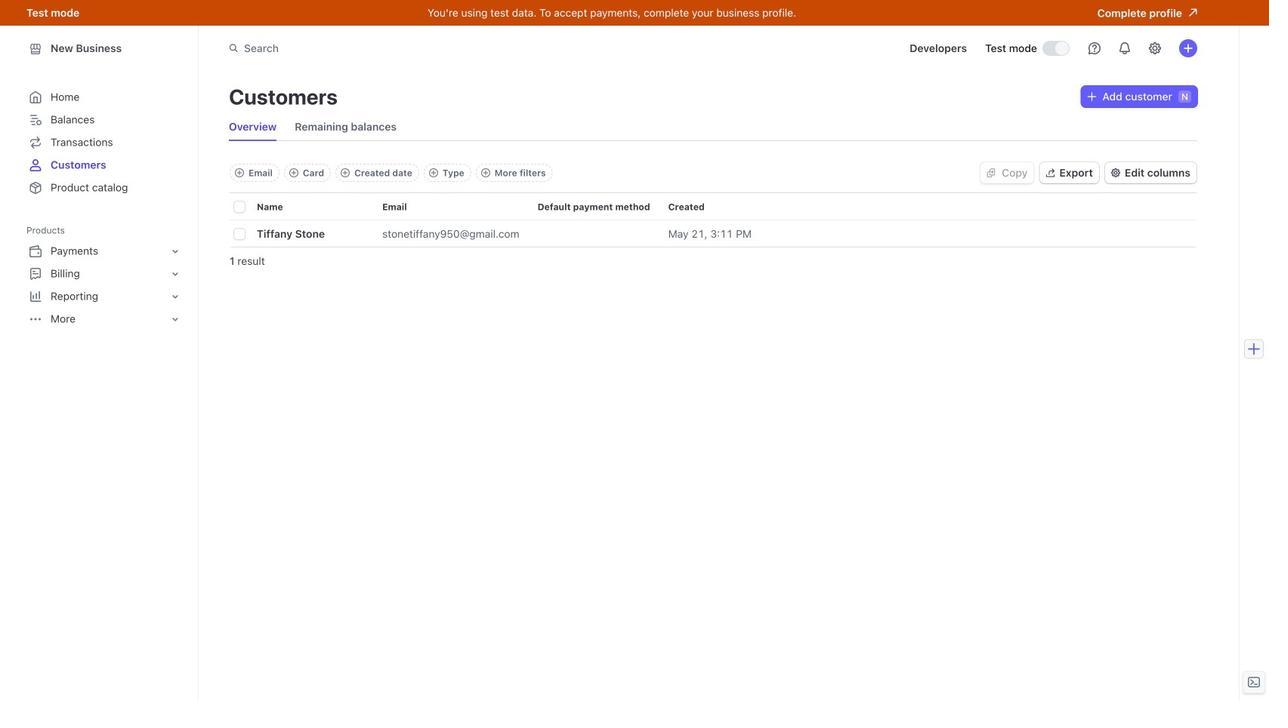 Task type: describe. For each thing, give the bounding box(es) containing it.
2 products element from the top
[[26, 240, 183, 331]]

notifications image
[[1119, 42, 1131, 54]]

add card image
[[289, 168, 298, 178]]

add type image
[[429, 168, 438, 178]]

add more filters image
[[481, 168, 490, 178]]

Search text field
[[220, 35, 646, 62]]

svg image
[[987, 168, 996, 178]]

add email image
[[235, 168, 244, 178]]

svg image
[[1087, 92, 1096, 101]]

help image
[[1088, 42, 1101, 54]]



Task type: locate. For each thing, give the bounding box(es) containing it.
tab list
[[229, 113, 397, 140]]

add created date image
[[341, 168, 350, 178]]

products element
[[26, 221, 183, 331], [26, 240, 183, 331]]

core navigation links element
[[26, 86, 183, 199]]

settings image
[[1149, 42, 1161, 54]]

Select All checkbox
[[234, 202, 245, 212]]

1 products element from the top
[[26, 221, 183, 331]]

None search field
[[220, 35, 646, 62]]

Select item checkbox
[[234, 229, 245, 240]]

toolbar
[[230, 164, 553, 182]]



Task type: vqa. For each thing, say whether or not it's contained in the screenshot.
Add Card image
yes



